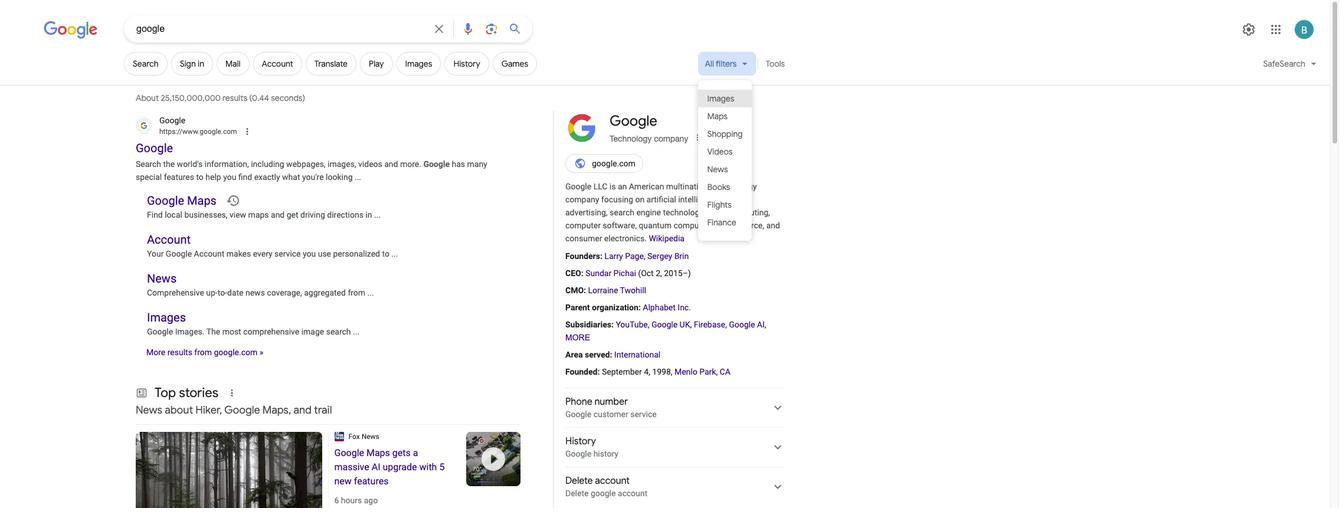 Task type: vqa. For each thing, say whether or not it's contained in the screenshot.


Task type: locate. For each thing, give the bounding box(es) containing it.
computing, down technology,
[[674, 221, 715, 230]]

: left sundar
[[581, 268, 584, 278]]

: for larry
[[600, 251, 603, 261]]

1 vertical spatial images link
[[698, 90, 752, 107]]

1 vertical spatial history
[[566, 436, 596, 448]]

history for history google history
[[566, 436, 596, 448]]

0 vertical spatial search
[[133, 58, 159, 69]]

0 horizontal spatial history
[[454, 58, 480, 69]]

features down the on the top of the page
[[164, 172, 194, 182]]

delete
[[566, 489, 589, 498]]

search up special
[[136, 159, 161, 169]]

search up about
[[133, 58, 159, 69]]

0 vertical spatial to
[[196, 172, 204, 182]]

world's
[[177, 159, 203, 169]]

and
[[385, 159, 398, 169], [271, 210, 285, 219], [767, 221, 780, 230], [294, 404, 312, 417]]

maps up "businesses,"
[[187, 194, 217, 208]]

more options image
[[693, 133, 703, 142]]

images,
[[328, 159, 356, 169]]

all
[[705, 58, 714, 69]]

in right the directions
[[366, 210, 372, 219]]

1 horizontal spatial computing,
[[729, 208, 770, 217]]

google down phone
[[566, 410, 592, 419]]

1 horizontal spatial images link
[[397, 52, 441, 76]]

driving
[[301, 210, 325, 219]]

books link
[[698, 178, 752, 196]]

0 vertical spatial account link
[[253, 52, 302, 76]]

every
[[253, 249, 273, 259]]

0 horizontal spatial images
[[147, 311, 186, 325]]

to right personalized
[[382, 249, 390, 259]]

number
[[595, 396, 628, 408]]

account for account
[[262, 58, 293, 69]]

2 horizontal spatial account
[[262, 58, 293, 69]]

... inside news comprehensive up-to-date news coverage, aggregated from ...
[[368, 288, 374, 298]]

features inside 'google maps gets a massive ai upgrade with 5 new features'
[[354, 476, 389, 487]]

from down the
[[194, 348, 212, 357]]

search right image
[[326, 327, 351, 337]]

inc.
[[678, 303, 691, 312]]

results down images.
[[168, 348, 192, 357]]

online
[[724, 195, 746, 204]]

service inside phone number google customer service
[[631, 410, 657, 419]]

history for history
[[454, 58, 480, 69]]

news link
[[698, 161, 752, 178], [147, 272, 177, 286]]

and left more.
[[385, 159, 398, 169]]

images up maps link
[[708, 93, 735, 104]]

fox
[[349, 433, 360, 441]]

fox news
[[349, 433, 380, 441]]

,
[[644, 251, 646, 261], [648, 320, 650, 329], [691, 320, 692, 329], [726, 320, 727, 329], [765, 320, 767, 329]]

organization
[[592, 303, 639, 312]]

0 vertical spatial images
[[405, 58, 432, 69]]

electronics.
[[605, 234, 647, 244]]

1 horizontal spatial account
[[194, 249, 225, 259]]

... inside the account your google account makes every service you use personalized to ...
[[392, 249, 398, 259]]

0 vertical spatial from
[[348, 288, 366, 298]]

account for account your google account makes every service you use personalized to ...
[[147, 233, 191, 247]]

0 horizontal spatial maps
[[187, 194, 217, 208]]

: up september
[[610, 350, 612, 360]]

images for rightmost images link
[[708, 93, 735, 104]]

service right customer
[[631, 410, 657, 419]]

2 horizontal spatial images
[[708, 93, 735, 104]]

you inside has many special features to help you find exactly what you're looking ...
[[223, 172, 236, 182]]

more link
[[566, 331, 590, 344]]

2 vertical spatial images link
[[147, 311, 186, 325]]

1 vertical spatial search
[[136, 159, 161, 169]]

features inside has many special features to help you find exactly what you're looking ...
[[164, 172, 194, 182]]

news link up the books
[[698, 161, 752, 178]]

, down inc.
[[691, 320, 692, 329]]

add sign in element
[[180, 58, 204, 69]]

... right the directions
[[374, 210, 381, 219]]

1 vertical spatial features
[[354, 476, 389, 487]]

search for search the world's information, including webpages, images, videos and more. google
[[136, 159, 161, 169]]

1 vertical spatial company
[[566, 195, 600, 204]]

2 vertical spatial account
[[194, 249, 225, 259]]

sundar
[[586, 268, 612, 278]]

1 vertical spatial to
[[382, 249, 390, 259]]

google inside 'google https://www.google.com'
[[159, 116, 186, 125]]

directions
[[327, 210, 364, 219]]

coverage,
[[267, 288, 302, 298]]

special
[[136, 172, 162, 182]]

0 horizontal spatial company
[[566, 195, 600, 204]]

delete
[[566, 476, 593, 487]]

2 vertical spatial maps
[[367, 447, 390, 459]]

: for september
[[598, 367, 600, 377]]

1 vertical spatial from
[[194, 348, 212, 357]]

artificial
[[647, 195, 676, 204]]

account link up your
[[147, 233, 191, 247]]

1 vertical spatial account
[[618, 489, 648, 498]]

:
[[600, 251, 603, 261], [581, 268, 584, 278], [584, 286, 586, 295], [639, 303, 641, 312], [612, 320, 614, 329], [610, 350, 612, 360], [598, 367, 600, 377]]

maps link
[[698, 107, 752, 125]]

1 horizontal spatial features
[[354, 476, 389, 487]]

youtube link
[[616, 320, 648, 329]]

0 vertical spatial you
[[223, 172, 236, 182]]

and right commerce,
[[767, 221, 780, 230]]

computing, up commerce,
[[729, 208, 770, 217]]

images link down all filters dropdown button
[[698, 90, 752, 107]]

and left "trail"
[[294, 404, 312, 417]]

alphabet inc. link
[[643, 303, 691, 312]]

consumer
[[566, 234, 602, 244]]

(oct
[[638, 268, 654, 278]]

images right play
[[405, 58, 432, 69]]

0 vertical spatial in
[[198, 58, 204, 69]]

0 horizontal spatial search
[[326, 327, 351, 337]]

pichai
[[614, 268, 636, 278]]

quantum
[[639, 221, 672, 230]]

alphabet
[[643, 303, 676, 312]]

1 vertical spatial ai
[[372, 462, 381, 473]]

0 vertical spatial results
[[223, 93, 247, 103]]

add account element
[[262, 58, 293, 69]]

translate
[[314, 58, 348, 69]]

None search field
[[0, 15, 533, 43]]

news inside menu
[[708, 164, 728, 174]]

1 horizontal spatial service
[[631, 410, 657, 419]]

in
[[198, 58, 204, 69], [366, 210, 372, 219]]

images link right play
[[397, 52, 441, 76]]

0 vertical spatial ai
[[757, 320, 765, 329]]

computing,
[[729, 208, 770, 217], [674, 221, 715, 230]]

1 horizontal spatial images
[[405, 58, 432, 69]]

to left help at the left top
[[196, 172, 204, 182]]

in right sign
[[198, 58, 204, 69]]

0 vertical spatial service
[[275, 249, 301, 259]]

google uk link
[[652, 320, 691, 329]]

add search element
[[133, 58, 159, 69]]

service right every
[[275, 249, 301, 259]]

google.com link
[[566, 154, 643, 173]]

looking ...
[[326, 172, 361, 182]]

: down served
[[598, 367, 600, 377]]

: left 'larry'
[[600, 251, 603, 261]]

company left more options icon
[[654, 134, 689, 143]]

images
[[405, 58, 432, 69], [708, 93, 735, 104], [147, 311, 186, 325]]

... right personalized
[[392, 249, 398, 259]]

subsidiaries
[[566, 320, 612, 329]]

history inside 'history google history'
[[566, 436, 596, 448]]

company
[[654, 134, 689, 143], [566, 195, 600, 204]]

1 vertical spatial account
[[147, 233, 191, 247]]

0 vertical spatial images link
[[397, 52, 441, 76]]

menu containing images
[[698, 80, 752, 241]]

6 hours ago
[[334, 496, 378, 505]]

founders : larry page , sergey brin
[[566, 251, 689, 261]]

history
[[454, 58, 480, 69], [566, 436, 596, 448]]

account left makes
[[194, 249, 225, 259]]

gets
[[393, 447, 411, 459]]

history up history
[[566, 436, 596, 448]]

: left lorraine
[[584, 286, 586, 295]]

1 horizontal spatial to
[[382, 249, 390, 259]]

google up technology
[[610, 112, 658, 130]]

images down comprehensive
[[147, 311, 186, 325]]

wikipedia
[[649, 234, 685, 244]]

1 horizontal spatial in
[[366, 210, 372, 219]]

2 vertical spatial images
[[147, 311, 186, 325]]

menu
[[698, 80, 752, 241]]

maps down "fox news"
[[367, 447, 390, 459]]

search for search
[[133, 58, 159, 69]]

news link up comprehensive
[[147, 272, 177, 286]]

find local businesses, view maps and get driving directions in ...
[[147, 210, 381, 219]]

google up https://www.google.com "text field"
[[159, 116, 186, 125]]

google inside delete account delete google account
[[591, 489, 616, 498]]

account up your
[[147, 233, 191, 247]]

add play element
[[369, 58, 384, 69]]

you down information,
[[223, 172, 236, 182]]

news up comprehensive
[[147, 272, 177, 286]]

5
[[440, 462, 445, 473]]

1 horizontal spatial news link
[[698, 161, 752, 178]]

1 vertical spatial search
[[326, 327, 351, 337]]

1 vertical spatial you
[[303, 249, 316, 259]]

google right your
[[166, 249, 192, 259]]

google right delete
[[591, 489, 616, 498]]

history down search by voice icon in the left top of the page
[[454, 58, 480, 69]]

(0.44
[[249, 93, 269, 103]]

news up the books
[[708, 164, 728, 174]]

https://www.google.com text field
[[159, 126, 237, 137]]

images link
[[397, 52, 441, 76], [698, 90, 752, 107], [147, 311, 186, 325]]

exactly
[[254, 172, 280, 182]]

news inside news comprehensive up-to-date news coverage, aggregated from ...
[[147, 272, 177, 286]]

0 vertical spatial company
[[654, 134, 689, 143]]

0 vertical spatial history
[[454, 58, 480, 69]]

https://www.google.com
[[159, 128, 237, 136]]

you left use
[[303, 249, 316, 259]]

account your google account makes every service you use personalized to ...
[[147, 233, 398, 259]]

images google images. the most comprehensive image search ...
[[147, 311, 360, 337]]

1 horizontal spatial ai
[[757, 320, 765, 329]]

google up massive
[[334, 447, 364, 459]]

is
[[610, 182, 616, 191]]

results left (0.44
[[223, 93, 247, 103]]

ai right firebase
[[757, 320, 765, 329]]

1 horizontal spatial search
[[610, 208, 635, 217]]

features up the ago
[[354, 476, 389, 487]]

1 vertical spatial computing,
[[674, 221, 715, 230]]

maps up shopping at the right top of the page
[[708, 111, 728, 121]]

google right hiker,
[[224, 404, 260, 417]]

1 vertical spatial google
[[566, 449, 592, 459]]

1 horizontal spatial you
[[303, 249, 316, 259]]

google maps gets a massive ai upgrade with 5 new features
[[334, 447, 445, 487]]

trail
[[314, 404, 332, 417]]

2 vertical spatial google
[[591, 489, 616, 498]]

more
[[146, 348, 165, 357]]

4,
[[644, 367, 651, 377]]

videos
[[358, 159, 382, 169]]

founded : september 4, 1998, menlo park, ca
[[566, 367, 731, 377]]

and left get
[[271, 210, 285, 219]]

maps inside 'google maps gets a massive ai upgrade with 5 new features'
[[367, 447, 390, 459]]

massive
[[334, 462, 369, 473]]

1 horizontal spatial account link
[[253, 52, 302, 76]]

2 horizontal spatial maps
[[708, 111, 728, 121]]

and inside google llc is an american multinational technology company focusing on artificial intelligence, online advertising, search engine technology, cloud computing, computer software, quantum computing, e-commerce, and consumer electronics.
[[767, 221, 780, 230]]

account link down search search box
[[253, 52, 302, 76]]

0 vertical spatial maps
[[708, 111, 728, 121]]

google up delete
[[566, 449, 592, 459]]

0 horizontal spatial to
[[196, 172, 204, 182]]

0 vertical spatial google
[[566, 410, 592, 419]]

history
[[594, 449, 619, 459]]

google heading
[[610, 112, 658, 130]]

0 horizontal spatial results
[[168, 348, 192, 357]]

0 horizontal spatial in
[[198, 58, 204, 69]]

get
[[287, 210, 299, 219]]

search by voice image
[[461, 22, 475, 36]]

0 horizontal spatial ai
[[372, 462, 381, 473]]

: down twohill
[[639, 303, 641, 312]]

0 horizontal spatial service
[[275, 249, 301, 259]]

from right aggregated
[[348, 288, 366, 298]]

0 vertical spatial account
[[262, 58, 293, 69]]

: down organization on the left
[[612, 320, 614, 329]]

sergey brin link
[[648, 251, 689, 261]]

search by image image
[[485, 22, 499, 36]]

1 vertical spatial maps
[[187, 194, 217, 208]]

0 horizontal spatial features
[[164, 172, 194, 182]]

image
[[302, 327, 324, 337]]

page
[[625, 251, 644, 261]]

account down search search box
[[262, 58, 293, 69]]

add translate element
[[314, 58, 348, 69]]

1 horizontal spatial company
[[654, 134, 689, 143]]

you
[[223, 172, 236, 182], [303, 249, 316, 259]]

international
[[615, 350, 661, 360]]

search up software, on the left of the page
[[610, 208, 635, 217]]

news
[[708, 164, 728, 174], [147, 272, 177, 286], [136, 404, 162, 417], [362, 433, 380, 441]]

news right the fox
[[362, 433, 380, 441]]

1 vertical spatial images
[[708, 93, 735, 104]]

company up advertising,
[[566, 195, 600, 204]]

0 vertical spatial news link
[[698, 161, 752, 178]]

1 vertical spatial news link
[[147, 272, 177, 286]]

google maps gets a massive ai upgrade with 5 new features heading
[[334, 446, 455, 489]]

: inside subsidiaries : youtube , google uk , firebase , google ai , more
[[612, 320, 614, 329]]

0 horizontal spatial you
[[223, 172, 236, 182]]

1 horizontal spatial history
[[566, 436, 596, 448]]

firebase link
[[694, 320, 726, 329]]

top stories
[[155, 385, 219, 401]]

1 horizontal spatial results
[[223, 93, 247, 103]]

... down personalized
[[368, 288, 374, 298]]

service
[[275, 249, 301, 259], [631, 410, 657, 419]]

1 vertical spatial in
[[366, 210, 372, 219]]

1 horizontal spatial maps
[[367, 447, 390, 459]]

ai left upgrade
[[372, 462, 381, 473]]

images inside menu
[[708, 93, 735, 104]]

news down the top
[[136, 404, 162, 417]]

0 horizontal spatial account
[[147, 233, 191, 247]]

images link down comprehensive
[[147, 311, 186, 325]]

google up "more" at the left bottom of page
[[147, 327, 173, 337]]

1 vertical spatial service
[[631, 410, 657, 419]]

... right image
[[353, 327, 360, 337]]

what
[[282, 172, 300, 182]]

1 vertical spatial results
[[168, 348, 192, 357]]

google left llc
[[566, 182, 592, 191]]

1 horizontal spatial from
[[348, 288, 366, 298]]

larry page link
[[605, 251, 644, 261]]

sign in
[[180, 58, 204, 69]]

0 vertical spatial features
[[164, 172, 194, 182]]

0 vertical spatial search
[[610, 208, 635, 217]]

1 vertical spatial account link
[[147, 233, 191, 247]]



Task type: describe. For each thing, give the bounding box(es) containing it.
: for lorraine
[[584, 286, 586, 295]]

google up the on the top of the page
[[136, 141, 173, 155]]

sergey
[[648, 251, 673, 261]]

personalized recommendation based on your history element
[[226, 194, 240, 208]]

2,
[[656, 268, 662, 278]]

news about hiker, google maps, and trail
[[136, 404, 332, 417]]

images inside images google images. the most comprehensive image search ...
[[147, 311, 186, 325]]

videos link
[[698, 143, 752, 161]]

your
[[147, 249, 164, 259]]

most
[[222, 327, 241, 337]]

a
[[413, 447, 418, 459]]

google.com »
[[214, 348, 264, 357]]

news for news comprehensive up-to-date news coverage, aggregated from ...
[[147, 272, 177, 286]]

google inside the account your google account makes every service you use personalized to ...
[[166, 249, 192, 259]]

0 horizontal spatial images link
[[147, 311, 186, 325]]

subsidiaries : youtube , google uk , firebase , google ai , more
[[566, 320, 767, 343]]

add history element
[[454, 58, 480, 69]]

service inside the account your google account makes every service you use personalized to ...
[[275, 249, 301, 259]]

cloud
[[707, 208, 727, 217]]

google down alphabet inc. link
[[652, 320, 678, 329]]

ai inside 'google maps gets a massive ai upgrade with 5 new features'
[[372, 462, 381, 473]]

maps for google maps gets a massive ai upgrade with 5 new features
[[367, 447, 390, 459]]

google inside images google images. the most comprehensive image search ...
[[147, 327, 173, 337]]

add mail element
[[226, 58, 241, 69]]

september
[[602, 367, 642, 377]]

parent
[[566, 303, 590, 312]]

area served : international
[[566, 350, 661, 360]]

american
[[629, 182, 664, 191]]

videos
[[708, 146, 733, 157]]

twohill
[[620, 286, 647, 295]]

you're
[[302, 172, 324, 182]]

with
[[419, 462, 437, 473]]

personalized recommendation based on your history image
[[226, 194, 240, 208]]

to-
[[218, 288, 227, 298]]

advertising,
[[566, 208, 608, 217]]

ceo : sundar pichai (oct 2, 2015–)
[[566, 268, 691, 278]]

served
[[585, 350, 610, 360]]

games link
[[493, 52, 537, 76]]

comprehensive
[[147, 288, 204, 298]]

news
[[246, 288, 265, 298]]

technology
[[717, 182, 757, 191]]

images for images link to the top
[[405, 58, 432, 69]]

google inside 'history google history'
[[566, 449, 592, 459]]

about
[[136, 93, 159, 103]]

0 vertical spatial account
[[595, 476, 630, 487]]

maps
[[248, 210, 269, 219]]

more options element
[[692, 132, 704, 143]]

area
[[566, 350, 583, 360]]

play
[[369, 58, 384, 69]]

to inside the account your google account makes every service you use personalized to ...
[[382, 249, 390, 259]]

, right firebase
[[765, 320, 767, 329]]

from inside news comprehensive up-to-date news coverage, aggregated from ...
[[348, 288, 366, 298]]

, left google ai link
[[726, 320, 727, 329]]

tools
[[766, 58, 785, 69]]

multinational
[[666, 182, 715, 191]]

technology company
[[610, 134, 689, 143]]

0 vertical spatial computing,
[[729, 208, 770, 217]]

menlo park, ca link
[[675, 367, 731, 377]]

google up 'local' in the left of the page
[[147, 194, 184, 208]]

use
[[318, 249, 331, 259]]

maps,
[[263, 404, 291, 417]]

more results from google.com »
[[146, 348, 264, 357]]

commerce,
[[724, 221, 765, 230]]

aggregated
[[304, 288, 346, 298]]

news for news
[[708, 164, 728, 174]]

0 horizontal spatial from
[[194, 348, 212, 357]]

add games element
[[502, 58, 529, 69]]

up-
[[206, 288, 218, 298]]

computer
[[566, 221, 601, 230]]

stories
[[179, 385, 219, 401]]

0 horizontal spatial account link
[[147, 233, 191, 247]]

history google history
[[566, 436, 619, 459]]

2 horizontal spatial images link
[[698, 90, 752, 107]]

company inside google llc is an american multinational technology company focusing on artificial intelligence, online advertising, search engine technology, cloud computing, computer software, quantum computing, e-commerce, and consumer electronics.
[[566, 195, 600, 204]]

new
[[334, 476, 352, 487]]

maps for google maps
[[187, 194, 217, 208]]

, down alphabet
[[648, 320, 650, 329]]

intelligence,
[[679, 195, 722, 204]]

finance link
[[698, 214, 752, 231]]

tools button
[[761, 52, 791, 76]]

news comprehensive up-to-date news coverage, aggregated from ...
[[147, 272, 374, 298]]

news for news about hiker, google maps, and trail
[[136, 404, 162, 417]]

wikipedia link
[[649, 234, 685, 244]]

google left has
[[424, 159, 450, 169]]

mail link
[[217, 52, 249, 76]]

all filters
[[705, 58, 737, 69]]

: for youtube
[[612, 320, 614, 329]]

search inside google llc is an american multinational technology company focusing on artificial intelligence, online advertising, search engine technology, cloud computing, computer software, quantum computing, e-commerce, and consumer electronics.
[[610, 208, 635, 217]]

top
[[155, 385, 176, 401]]

translate link
[[306, 52, 357, 76]]

webpages,
[[286, 159, 326, 169]]

25,150,000,000
[[161, 93, 221, 103]]

google image
[[44, 21, 98, 39]]

the
[[206, 327, 220, 337]]

history link
[[445, 52, 489, 76]]

hours
[[341, 496, 362, 505]]

: for sundar
[[581, 268, 584, 278]]

has many special features to help you find exactly what you're looking ...
[[136, 159, 488, 182]]

... inside images google images. the most comprehensive image search ...
[[353, 327, 360, 337]]

google inside google llc is an american multinational technology company focusing on artificial intelligence, online advertising, search engine technology, cloud computing, computer software, quantum computing, e-commerce, and consumer electronics.
[[566, 182, 592, 191]]

ai inside subsidiaries : youtube , google uk , firebase , google ai , more
[[757, 320, 765, 329]]

google inside 'google maps gets a massive ai upgrade with 5 new features'
[[334, 447, 364, 459]]

maps inside menu
[[708, 111, 728, 121]]

search inside images google images. the most comprehensive image search ...
[[326, 327, 351, 337]]

to inside has many special features to help you find exactly what you're looking ...
[[196, 172, 204, 182]]

images.
[[175, 327, 205, 337]]

comprehensive
[[243, 327, 299, 337]]

find
[[238, 172, 252, 182]]

youtube
[[616, 320, 648, 329]]

0 horizontal spatial computing,
[[674, 221, 715, 230]]

shopping
[[708, 128, 743, 139]]

flights
[[708, 199, 732, 210]]

parent organization : alphabet inc.
[[566, 303, 691, 312]]

ceo
[[566, 268, 581, 278]]

founded
[[566, 367, 598, 377]]

, left sergey
[[644, 251, 646, 261]]

games
[[502, 58, 529, 69]]

shopping link
[[698, 125, 752, 143]]

brin
[[675, 251, 689, 261]]

customer
[[594, 410, 629, 419]]

you inside the account your google account makes every service you use personalized to ...
[[303, 249, 316, 259]]

google right firebase
[[729, 320, 755, 329]]

personalized
[[333, 249, 380, 259]]

Search search field
[[136, 22, 425, 37]]

0 horizontal spatial news link
[[147, 272, 177, 286]]

play link
[[360, 52, 393, 76]]

delete account delete google account
[[566, 476, 648, 498]]

google inside phone number google customer service
[[566, 410, 592, 419]]

help
[[206, 172, 221, 182]]

international link
[[615, 350, 661, 360]]

phone number google customer service
[[566, 396, 657, 419]]

2015–)
[[664, 268, 691, 278]]



